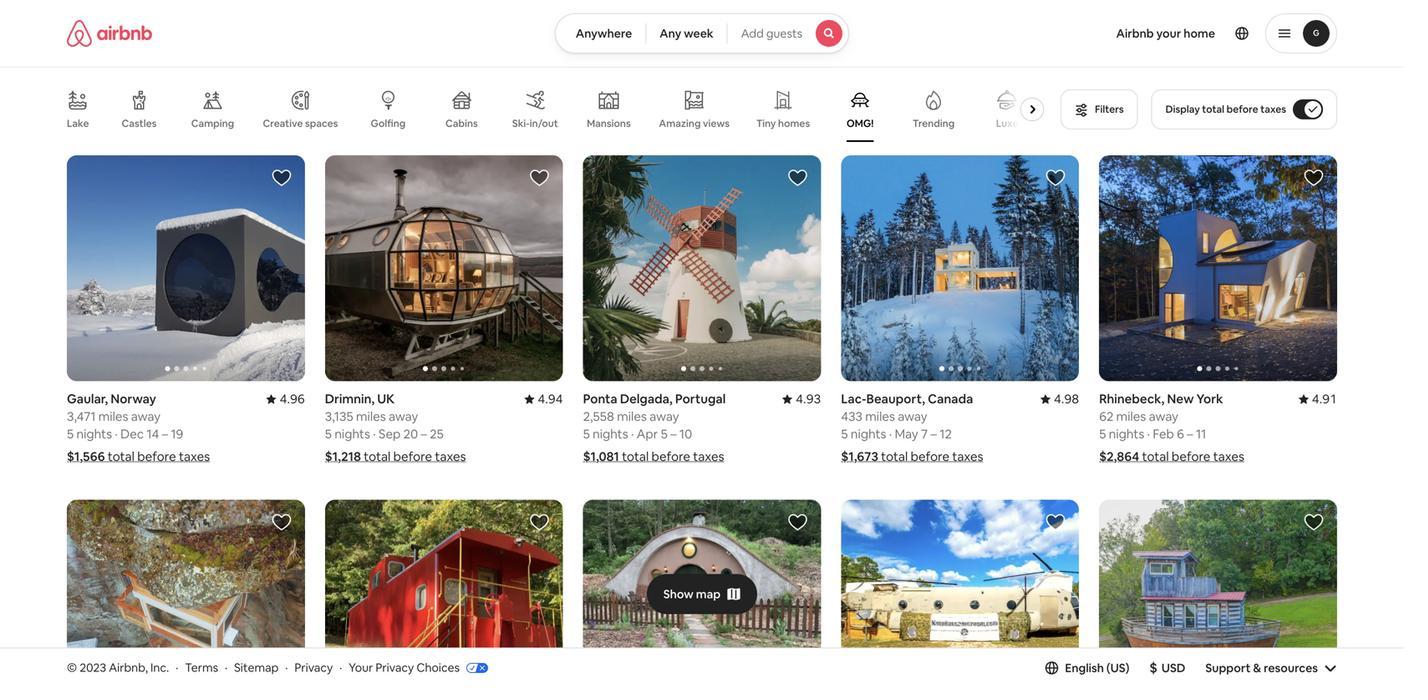 Task type: locate. For each thing, give the bounding box(es) containing it.
20
[[403, 426, 418, 443]]

miles inside "drimnin, uk 3,135 miles away 5 nights · sep 20 – 25 $1,218 total before taxes"
[[356, 409, 386, 425]]

$1,081
[[583, 449, 619, 465]]

total inside gaular, norway 3,471 miles away 5 nights · dec 14 – 19 $1,566 total before taxes
[[108, 449, 135, 465]]

· left feb
[[1147, 426, 1150, 443]]

add to wishlist: ponta delgada, portugal image
[[788, 168, 808, 188]]

rhinebeck, new york 62 miles away 5 nights · feb 6 – 11 $2,864 total before taxes
[[1099, 391, 1244, 465]]

1 horizontal spatial privacy
[[376, 661, 414, 676]]

· left dec
[[115, 426, 118, 443]]

19
[[171, 426, 183, 443]]

2 away from the left
[[389, 409, 418, 425]]

4.94 out of 5 average rating image
[[524, 391, 563, 407]]

– inside rhinebeck, new york 62 miles away 5 nights · feb 6 – 11 $2,864 total before taxes
[[1187, 426, 1193, 443]]

spaces
[[305, 117, 338, 130]]

english
[[1065, 661, 1104, 676]]

2,558
[[583, 409, 614, 425]]

display total before taxes
[[1166, 103, 1286, 116]]

$2,864
[[1099, 449, 1139, 465]]

3 – from the left
[[931, 426, 937, 443]]

total down sep
[[364, 449, 391, 465]]

12
[[940, 426, 952, 443]]

– left 25
[[421, 426, 427, 443]]

4.93
[[796, 391, 821, 407]]

4 nights from the left
[[593, 426, 628, 443]]

taxes inside "drimnin, uk 3,135 miles away 5 nights · sep 20 – 25 $1,218 total before taxes"
[[435, 449, 466, 465]]

away up the apr at the left
[[650, 409, 679, 425]]

None search field
[[555, 13, 849, 53]]

5 right the apr at the left
[[661, 426, 668, 443]]

· left sep
[[373, 426, 376, 443]]

5 down '62'
[[1099, 426, 1106, 443]]

2023
[[80, 661, 106, 676]]

4 away from the left
[[650, 409, 679, 425]]

airbnb,
[[109, 661, 148, 676]]

0 horizontal spatial privacy
[[295, 661, 333, 676]]

5 miles from the left
[[1116, 409, 1146, 425]]

miles down delgada, in the bottom left of the page
[[617, 409, 647, 425]]

5 inside "drimnin, uk 3,135 miles away 5 nights · sep 20 – 25 $1,218 total before taxes"
[[325, 426, 332, 443]]

– inside lac-beauport, canada 433 miles away 5 nights · may 7 – 12 $1,673 total before taxes
[[931, 426, 937, 443]]

© 2023 airbnb, inc. ·
[[67, 661, 178, 676]]

before down 20
[[393, 449, 432, 465]]

5 down 3,471
[[67, 426, 74, 443]]

castles
[[122, 117, 157, 130]]

6 5 from the left
[[1099, 426, 1106, 443]]

3 5 from the left
[[841, 426, 848, 443]]

away up may at the right bottom
[[898, 409, 927, 425]]

amazing
[[659, 117, 701, 130]]

before
[[1227, 103, 1258, 116], [137, 449, 176, 465], [393, 449, 432, 465], [911, 449, 949, 465], [652, 449, 690, 465], [1172, 449, 1211, 465]]

3 nights from the left
[[851, 426, 886, 443]]

nights down 3,471
[[77, 426, 112, 443]]

miles down beauport,
[[865, 409, 895, 425]]

5 nights from the left
[[1109, 426, 1144, 443]]

– inside ponta delgada, portugal 2,558 miles away 5 nights · apr 5 – 10 $1,081 total before taxes
[[670, 426, 677, 443]]

any
[[660, 26, 681, 41]]

privacy left the your
[[295, 661, 333, 676]]

miles down rhinebeck,
[[1116, 409, 1146, 425]]

5 down 433
[[841, 426, 848, 443]]

3 miles from the left
[[865, 409, 895, 425]]

add
[[741, 26, 764, 41]]

· left may at the right bottom
[[889, 426, 892, 443]]

terms link
[[185, 661, 218, 676]]

taxes
[[1260, 103, 1286, 116], [179, 449, 210, 465], [435, 449, 466, 465], [952, 449, 983, 465], [693, 449, 724, 465], [1213, 449, 1244, 465]]

1 5 from the left
[[67, 426, 74, 443]]

– inside gaular, norway 3,471 miles away 5 nights · dec 14 – 19 $1,566 total before taxes
[[162, 426, 168, 443]]

new
[[1167, 391, 1194, 407]]

4.98 out of 5 average rating image
[[1041, 391, 1079, 407]]

usd
[[1162, 661, 1185, 676]]

nights inside lac-beauport, canada 433 miles away 5 nights · may 7 – 12 $1,673 total before taxes
[[851, 426, 886, 443]]

home
[[1184, 26, 1215, 41]]

– right 6
[[1187, 426, 1193, 443]]

4.94
[[538, 391, 563, 407]]

$1,566
[[67, 449, 105, 465]]

away up feb
[[1149, 409, 1178, 425]]

away inside lac-beauport, canada 433 miles away 5 nights · may 7 – 12 $1,673 total before taxes
[[898, 409, 927, 425]]

before inside gaular, norway 3,471 miles away 5 nights · dec 14 – 19 $1,566 total before taxes
[[137, 449, 176, 465]]

nights
[[77, 426, 112, 443], [335, 426, 370, 443], [851, 426, 886, 443], [593, 426, 628, 443], [1109, 426, 1144, 443]]

– for 2,558 miles away
[[670, 426, 677, 443]]

miles
[[98, 409, 128, 425], [356, 409, 386, 425], [865, 409, 895, 425], [617, 409, 647, 425], [1116, 409, 1146, 425]]

show map
[[663, 587, 721, 602]]

away for 2,558
[[650, 409, 679, 425]]

sep
[[379, 426, 401, 443]]

miles inside ponta delgada, portugal 2,558 miles away 5 nights · apr 5 – 10 $1,081 total before taxes
[[617, 409, 647, 425]]

miles inside rhinebeck, new york 62 miles away 5 nights · feb 6 – 11 $2,864 total before taxes
[[1116, 409, 1146, 425]]

1 nights from the left
[[77, 426, 112, 443]]

5 down 3,135
[[325, 426, 332, 443]]

14
[[147, 426, 159, 443]]

away up the 14
[[131, 409, 161, 425]]

total down dec
[[108, 449, 135, 465]]

tiny homes
[[756, 117, 810, 130]]

none search field containing anywhere
[[555, 13, 849, 53]]

before down the 14
[[137, 449, 176, 465]]

group
[[67, 77, 1051, 142], [67, 155, 305, 382], [325, 155, 563, 382], [583, 155, 821, 382], [841, 155, 1079, 382], [1099, 155, 1337, 382], [67, 500, 305, 689], [325, 500, 563, 689], [583, 500, 821, 689], [841, 500, 1079, 689], [1099, 500, 1337, 689]]

3 away from the left
[[898, 409, 927, 425]]

3,471
[[67, 409, 96, 425]]

add to wishlist: gaular, norway image
[[271, 168, 292, 188]]

away inside ponta delgada, portugal 2,558 miles away 5 nights · apr 5 – 10 $1,081 total before taxes
[[650, 409, 679, 425]]

5 away from the left
[[1149, 409, 1178, 425]]

62
[[1099, 409, 1114, 425]]

2 miles from the left
[[356, 409, 386, 425]]

camping
[[191, 117, 234, 130]]

before down 11
[[1172, 449, 1211, 465]]

before right display
[[1227, 103, 1258, 116]]

5 5 from the left
[[661, 426, 668, 443]]

1 – from the left
[[162, 426, 168, 443]]

add to wishlist: brooksville, florida image
[[1046, 513, 1066, 533]]

$1,673
[[841, 449, 878, 465]]

away inside gaular, norway 3,471 miles away 5 nights · dec 14 – 19 $1,566 total before taxes
[[131, 409, 161, 425]]

– left 10
[[670, 426, 677, 443]]

before inside lac-beauport, canada 433 miles away 5 nights · may 7 – 12 $1,673 total before taxes
[[911, 449, 949, 465]]

before down 7
[[911, 449, 949, 465]]

2 5 from the left
[[325, 426, 332, 443]]

inc.
[[150, 661, 169, 676]]

amazing views
[[659, 117, 730, 130]]

english (us) button
[[1045, 661, 1129, 676]]

privacy
[[295, 661, 333, 676], [376, 661, 414, 676]]

5 down the 2,558 on the bottom left of page
[[583, 426, 590, 443]]

5 – from the left
[[1187, 426, 1193, 443]]

total
[[1202, 103, 1224, 116], [108, 449, 135, 465], [364, 449, 391, 465], [881, 449, 908, 465], [622, 449, 649, 465], [1142, 449, 1169, 465]]

filters
[[1095, 103, 1124, 116]]

1 privacy from the left
[[295, 661, 333, 676]]

taxes inside ponta delgada, portugal 2,558 miles away 5 nights · apr 5 – 10 $1,081 total before taxes
[[693, 449, 724, 465]]

total down may at the right bottom
[[881, 449, 908, 465]]

–
[[162, 426, 168, 443], [421, 426, 427, 443], [931, 426, 937, 443], [670, 426, 677, 443], [1187, 426, 1193, 443]]

terms · sitemap · privacy ·
[[185, 661, 342, 676]]

6
[[1177, 426, 1184, 443]]

miles down uk at the bottom left of the page
[[356, 409, 386, 425]]

miles inside lac-beauport, canada 433 miles away 5 nights · may 7 – 12 $1,673 total before taxes
[[865, 409, 895, 425]]

choices
[[417, 661, 460, 676]]

nights down the 2,558 on the bottom left of page
[[593, 426, 628, 443]]

1 miles from the left
[[98, 409, 128, 425]]

add to wishlist: broadway, virginia image
[[788, 513, 808, 533]]

nights down 3,135
[[335, 426, 370, 443]]

your privacy choices link
[[349, 661, 488, 677]]

4.93 out of 5 average rating image
[[782, 391, 821, 407]]

miles up dec
[[98, 409, 128, 425]]

support
[[1206, 661, 1251, 676]]

before down 10
[[652, 449, 690, 465]]

away up 20
[[389, 409, 418, 425]]

uk
[[377, 391, 395, 407]]

2 – from the left
[[421, 426, 427, 443]]

5 inside lac-beauport, canada 433 miles away 5 nights · may 7 – 12 $1,673 total before taxes
[[841, 426, 848, 443]]

$1,218
[[325, 449, 361, 465]]

taxes inside gaular, norway 3,471 miles away 5 nights · dec 14 – 19 $1,566 total before taxes
[[179, 449, 210, 465]]

away inside "drimnin, uk 3,135 miles away 5 nights · sep 20 – 25 $1,218 total before taxes"
[[389, 409, 418, 425]]

4.96 out of 5 average rating image
[[266, 391, 305, 407]]

total inside lac-beauport, canada 433 miles away 5 nights · may 7 – 12 $1,673 total before taxes
[[881, 449, 908, 465]]

3,135
[[325, 409, 353, 425]]

1 away from the left
[[131, 409, 161, 425]]

airbnb
[[1116, 26, 1154, 41]]

10
[[679, 426, 692, 443]]

lac-
[[841, 391, 866, 407]]

your
[[1156, 26, 1181, 41]]

total down the apr at the left
[[622, 449, 649, 465]]

terms
[[185, 661, 218, 676]]

nights up $1,673
[[851, 426, 886, 443]]

portugal
[[675, 391, 726, 407]]

before inside "drimnin, uk 3,135 miles away 5 nights · sep 20 – 25 $1,218 total before taxes"
[[393, 449, 432, 465]]

beauport,
[[866, 391, 925, 407]]

away
[[131, 409, 161, 425], [389, 409, 418, 425], [898, 409, 927, 425], [650, 409, 679, 425], [1149, 409, 1178, 425]]

· inside "drimnin, uk 3,135 miles away 5 nights · sep 20 – 25 $1,218 total before taxes"
[[373, 426, 376, 443]]

total down feb
[[1142, 449, 1169, 465]]

miles for 2,558 miles away
[[617, 409, 647, 425]]

ponta delgada, portugal 2,558 miles away 5 nights · apr 5 – 10 $1,081 total before taxes
[[583, 391, 726, 465]]

4 – from the left
[[670, 426, 677, 443]]

creative
[[263, 117, 303, 130]]

– right 7
[[931, 426, 937, 443]]

· right terms 'link'
[[225, 661, 228, 676]]

your privacy choices
[[349, 661, 460, 676]]

2 nights from the left
[[335, 426, 370, 443]]

total right display
[[1202, 103, 1224, 116]]

nights up $2,864
[[1109, 426, 1144, 443]]

nights inside rhinebeck, new york 62 miles away 5 nights · feb 6 – 11 $2,864 total before taxes
[[1109, 426, 1144, 443]]

– left 19
[[162, 426, 168, 443]]

4 miles from the left
[[617, 409, 647, 425]]

· left the apr at the left
[[631, 426, 634, 443]]

away inside rhinebeck, new york 62 miles away 5 nights · feb 6 – 11 $2,864 total before taxes
[[1149, 409, 1178, 425]]

4.91
[[1312, 391, 1337, 407]]

privacy right the your
[[376, 661, 414, 676]]

ponta
[[583, 391, 617, 407]]

nights inside ponta delgada, portugal 2,558 miles away 5 nights · apr 5 – 10 $1,081 total before taxes
[[593, 426, 628, 443]]

5
[[67, 426, 74, 443], [325, 426, 332, 443], [841, 426, 848, 443], [583, 426, 590, 443], [661, 426, 668, 443], [1099, 426, 1106, 443]]



Task type: vqa. For each thing, say whether or not it's contained in the screenshot.
the before within the Rhinebeck, New York 62 miles away 5 nights · Feb 6 – 11 $2,864 total before taxes
yes



Task type: describe. For each thing, give the bounding box(es) containing it.
(us)
[[1106, 661, 1129, 676]]

taxes inside rhinebeck, new york 62 miles away 5 nights · feb 6 – 11 $2,864 total before taxes
[[1213, 449, 1244, 465]]

resources
[[1264, 661, 1318, 676]]

add to wishlist: campton, kentucky image
[[271, 513, 292, 533]]

total inside ponta delgada, portugal 2,558 miles away 5 nights · apr 5 – 10 $1,081 total before taxes
[[622, 449, 649, 465]]

drimnin,
[[325, 391, 375, 407]]

$
[[1150, 660, 1157, 677]]

4.91 out of 5 average rating image
[[1299, 391, 1337, 407]]

· right 'inc.'
[[176, 661, 178, 676]]

taxes inside lac-beauport, canada 433 miles away 5 nights · may 7 – 12 $1,673 total before taxes
[[952, 449, 983, 465]]

· inside lac-beauport, canada 433 miles away 5 nights · may 7 – 12 $1,673 total before taxes
[[889, 426, 892, 443]]

nights for 62
[[1109, 426, 1144, 443]]

· inside rhinebeck, new york 62 miles away 5 nights · feb 6 – 11 $2,864 total before taxes
[[1147, 426, 1150, 443]]

airbnb your home
[[1116, 26, 1215, 41]]

add guests
[[741, 26, 802, 41]]

add to wishlist: lac-beauport, canada image
[[1046, 168, 1066, 188]]

4.96
[[280, 391, 305, 407]]

add to wishlist: copper hill, virginia image
[[530, 513, 550, 533]]

anywhere
[[576, 26, 632, 41]]

norway
[[111, 391, 156, 407]]

add guests button
[[727, 13, 849, 53]]

add to wishlist: rhinebeck, new york image
[[1304, 168, 1324, 188]]

golfing
[[371, 117, 406, 130]]

before inside ponta delgada, portugal 2,558 miles away 5 nights · apr 5 – 10 $1,081 total before taxes
[[652, 449, 690, 465]]

airbnb your home link
[[1106, 16, 1225, 51]]

miles inside gaular, norway 3,471 miles away 5 nights · dec 14 – 19 $1,566 total before taxes
[[98, 409, 128, 425]]

feb
[[1153, 426, 1174, 443]]

$ usd
[[1150, 660, 1185, 677]]

2 privacy from the left
[[376, 661, 414, 676]]

4 5 from the left
[[583, 426, 590, 443]]

english (us)
[[1065, 661, 1129, 676]]

7
[[921, 426, 928, 443]]

433
[[841, 409, 863, 425]]

total inside rhinebeck, new york 62 miles away 5 nights · feb 6 – 11 $2,864 total before taxes
[[1142, 449, 1169, 465]]

show map button
[[647, 575, 757, 615]]

homes
[[778, 117, 810, 130]]

guests
[[766, 26, 802, 41]]

nights inside gaular, norway 3,471 miles away 5 nights · dec 14 – 19 $1,566 total before taxes
[[77, 426, 112, 443]]

show
[[663, 587, 694, 602]]

4.98
[[1054, 391, 1079, 407]]

– for 433 miles away
[[931, 426, 937, 443]]

5 inside gaular, norway 3,471 miles away 5 nights · dec 14 – 19 $1,566 total before taxes
[[67, 426, 74, 443]]

· left the your
[[339, 661, 342, 676]]

canada
[[928, 391, 973, 407]]

support & resources button
[[1206, 661, 1337, 676]]

gaular,
[[67, 391, 108, 407]]

5 inside rhinebeck, new york 62 miles away 5 nights · feb 6 – 11 $2,864 total before taxes
[[1099, 426, 1106, 443]]

omg!
[[847, 117, 874, 130]]

delgada,
[[620, 391, 673, 407]]

may
[[895, 426, 918, 443]]

· left privacy "link" at the left bottom of the page
[[285, 661, 288, 676]]

sitemap
[[234, 661, 279, 676]]

views
[[703, 117, 730, 130]]

&
[[1253, 661, 1261, 676]]

ski-in/out
[[512, 117, 558, 130]]

add to wishlist: springfield, tennessee image
[[1304, 513, 1324, 533]]

©
[[67, 661, 77, 676]]

display
[[1166, 103, 1200, 116]]

sitemap link
[[234, 661, 279, 676]]

rhinebeck,
[[1099, 391, 1165, 407]]

filters button
[[1061, 89, 1138, 130]]

luxe
[[996, 117, 1018, 130]]

miles for 433 miles away
[[865, 409, 895, 425]]

group containing amazing views
[[67, 77, 1051, 142]]

anywhere button
[[555, 13, 646, 53]]

any week
[[660, 26, 714, 41]]

creative spaces
[[263, 117, 338, 130]]

11
[[1196, 426, 1206, 443]]

total inside "drimnin, uk 3,135 miles away 5 nights · sep 20 – 25 $1,218 total before taxes"
[[364, 449, 391, 465]]

before inside rhinebeck, new york 62 miles away 5 nights · feb 6 – 11 $2,864 total before taxes
[[1172, 449, 1211, 465]]

miles for 62 miles away
[[1116, 409, 1146, 425]]

mansions
[[587, 117, 631, 130]]

dec
[[120, 426, 144, 443]]

lac-beauport, canada 433 miles away 5 nights · may 7 – 12 $1,673 total before taxes
[[841, 391, 983, 465]]

york
[[1197, 391, 1223, 407]]

week
[[684, 26, 714, 41]]

apr
[[637, 426, 658, 443]]

privacy link
[[295, 661, 333, 676]]

away for 62
[[1149, 409, 1178, 425]]

nights for 2,558
[[593, 426, 628, 443]]

add to wishlist: drimnin, uk image
[[530, 168, 550, 188]]

nights inside "drimnin, uk 3,135 miles away 5 nights · sep 20 – 25 $1,218 total before taxes"
[[335, 426, 370, 443]]

tiny
[[756, 117, 776, 130]]

away for 433
[[898, 409, 927, 425]]

cabins
[[446, 117, 478, 130]]

ski-
[[512, 117, 530, 130]]

nights for 433
[[851, 426, 886, 443]]

any week button
[[645, 13, 728, 53]]

your
[[349, 661, 373, 676]]

in/out
[[530, 117, 558, 130]]

gaular, norway 3,471 miles away 5 nights · dec 14 – 19 $1,566 total before taxes
[[67, 391, 210, 465]]

– inside "drimnin, uk 3,135 miles away 5 nights · sep 20 – 25 $1,218 total before taxes"
[[421, 426, 427, 443]]

· inside ponta delgada, portugal 2,558 miles away 5 nights · apr 5 – 10 $1,081 total before taxes
[[631, 426, 634, 443]]

profile element
[[869, 0, 1337, 67]]

map
[[696, 587, 721, 602]]

– for 62 miles away
[[1187, 426, 1193, 443]]

· inside gaular, norway 3,471 miles away 5 nights · dec 14 – 19 $1,566 total before taxes
[[115, 426, 118, 443]]

25
[[430, 426, 444, 443]]



